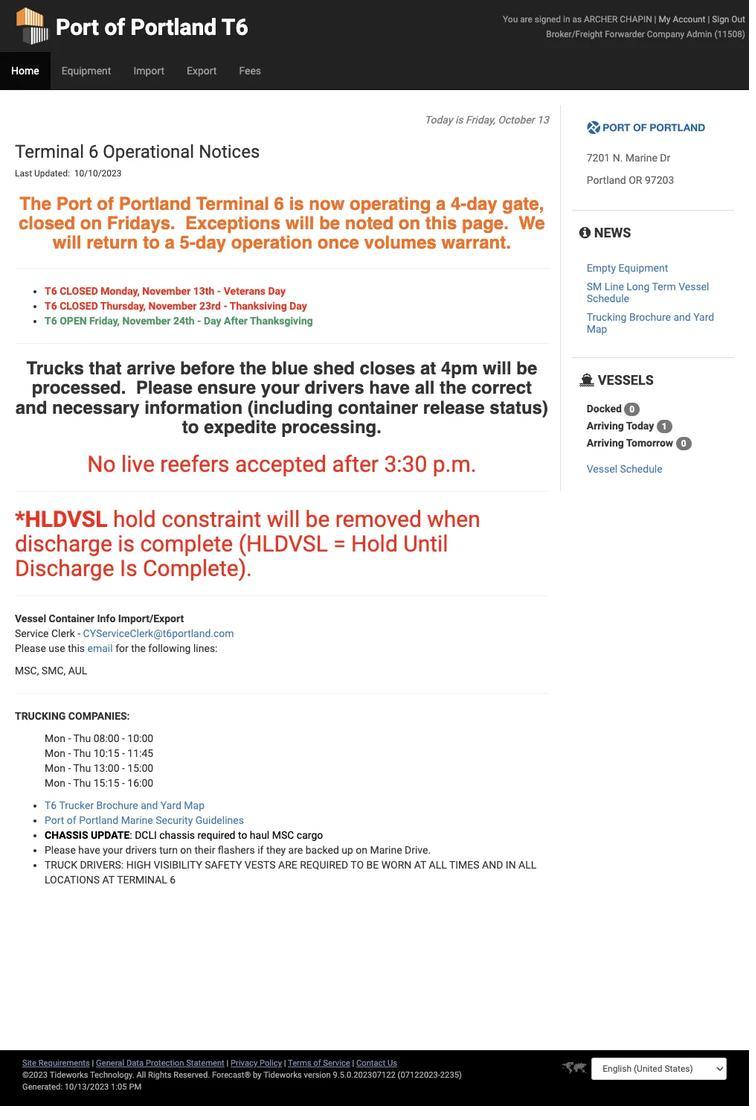 Task type: describe. For each thing, give the bounding box(es) containing it.
contact us link
[[357, 1058, 397, 1068]]

are
[[278, 859, 298, 871]]

that
[[89, 358, 122, 379]]

port inside t6 trucker brochure and yard map port of portland marine security guidelines chassis update : dcli chassis required to haul msc cargo please have your drivers turn on their flashers if they are backed up on marine drive. truck drivers: high visibility safety vests are required to be worn at all times and in all locations at terminal 6
[[45, 815, 64, 826]]

4 mon from the top
[[45, 777, 65, 789]]

2 closed from the top
[[60, 300, 98, 312]]

have inside trucks that arrive before the blue shed closes at 4pm will be processed.  please ensure your drivers have all the correct and necessary information (including container release status) to expedite processing.
[[369, 377, 410, 398]]

1 mon from the top
[[45, 733, 65, 745]]

13:00
[[94, 762, 119, 774]]

- left 16:00
[[122, 777, 125, 789]]

privacy
[[231, 1058, 258, 1068]]

- right 23rd on the top left of the page
[[224, 300, 228, 312]]

t6 up 'trucks'
[[45, 300, 57, 312]]

vessel for vessel schedule
[[587, 463, 618, 475]]

gate,
[[503, 193, 544, 214]]

2 horizontal spatial marine
[[626, 152, 658, 164]]

necessary
[[52, 397, 140, 418]]

13
[[537, 114, 549, 126]]

schedule inside empty equipment sm line long term vessel schedule trucking brochure and yard map
[[587, 292, 630, 304]]

1 horizontal spatial 0
[[682, 438, 687, 449]]

empty equipment sm line long term vessel schedule trucking brochure and yard map
[[587, 262, 715, 335]]

for
[[115, 643, 129, 654]]

of inside site requirements | general data protection statement | privacy policy | terms of service | contact us ©2023 tideworks technology. all rights reserved. forecast® by tideworks version 9.5.0.202307122 (07122023-2235) generated: 10/13/2023 1:05 pm
[[314, 1058, 321, 1068]]

of inside t6 trucker brochure and yard map port of portland marine security guidelines chassis update : dcli chassis required to haul msc cargo please have your drivers turn on their flashers if they are backed up on marine drive. truck drivers: high visibility safety vests are required to be worn at all times and in all locations at terminal 6
[[67, 815, 76, 826]]

map inside t6 trucker brochure and yard map port of portland marine security guidelines chassis update : dcli chassis required to haul msc cargo please have your drivers turn on their flashers if they are backed up on marine drive. truck drivers: high visibility safety vests are required to be worn at all times and in all locations at terminal 6
[[184, 800, 205, 812]]

a inside the port of portland terminal 6 is now operating a 4-day gate, closed on
[[436, 193, 446, 214]]

portland inside t6 trucker brochure and yard map port of portland marine security guidelines chassis update : dcli chassis required to haul msc cargo please have your drivers turn on their flashers if they are backed up on marine drive. truck drivers: high visibility safety vests are required to be worn at all times and in all locations at terminal 6
[[79, 815, 118, 826]]

are inside t6 trucker brochure and yard map port of portland marine security guidelines chassis update : dcli chassis required to haul msc cargo please have your drivers turn on their flashers if they are backed up on marine drive. truck drivers: high visibility safety vests are required to be worn at all times and in all locations at terminal 6
[[288, 844, 303, 856]]

october
[[498, 114, 535, 126]]

fees
[[239, 65, 261, 77]]

will inside trucks that arrive before the blue shed closes at 4pm will be processed.  please ensure your drivers have all the correct and necessary information (including container release status) to expedite processing.
[[483, 358, 512, 379]]

us
[[388, 1058, 397, 1068]]

1 all from the left
[[429, 859, 447, 871]]

by
[[253, 1070, 262, 1080]]

general
[[96, 1058, 124, 1068]]

use
[[49, 643, 65, 654]]

t6 up fees dropdown button
[[222, 14, 248, 40]]

today inside docked 0 arriving today 1 arriving tomorrow 0
[[627, 419, 654, 431]]

return
[[86, 232, 138, 253]]

closes
[[360, 358, 416, 379]]

0 vertical spatial friday,
[[466, 114, 496, 126]]

to inside .  exceptions will be noted on this page.  we will return to a 5-day operation once volumes warrant.
[[143, 232, 160, 253]]

times
[[450, 859, 480, 871]]

1 horizontal spatial marine
[[370, 844, 402, 856]]

- left 10:15
[[68, 748, 71, 759]]

container
[[49, 613, 95, 625]]

site requirements link
[[22, 1058, 90, 1068]]

0 horizontal spatial at
[[102, 874, 115, 886]]

t6 closed monday, november 13th - veterans day t6 closed thursday, november 23rd - thanksiving day t6 open friday, november 24th - day after thanksgiving
[[45, 285, 313, 327]]

are inside the you are signed in as archer chapin | my account | sign out broker/freight forwarder company admin (11508)
[[520, 14, 533, 25]]

admin
[[687, 29, 713, 39]]

0 horizontal spatial day
[[204, 315, 221, 327]]

docked
[[587, 402, 622, 414]]

the inside vessel container info import/export service clerk - cyserviceclerk@t6portland.com please use this email for the following lines:
[[131, 643, 146, 654]]

- left 15:00
[[122, 762, 125, 774]]

is
[[120, 555, 137, 582]]

port of portland t6 link
[[15, 0, 248, 52]]

will inside the 'hold constraint will be removed when discharge is complete (hldvsl = hold until discharge is complete).'
[[267, 506, 300, 532]]

t6 inside t6 trucker brochure and yard map port of portland marine security guidelines chassis update : dcli chassis required to haul msc cargo please have your drivers turn on their flashers if they are backed up on marine drive. truck drivers: high visibility safety vests are required to be worn at all times and in all locations at terminal 6
[[45, 800, 57, 812]]

mon - thu 08:00 - 10:00 mon - thu 10:15 - 11:45 mon - thu 13:00 - 15:00 mon - thu 15:15 - 16:00
[[45, 733, 153, 789]]

following
[[148, 643, 191, 654]]

t6 trucker brochure and yard map link
[[45, 800, 205, 812]]

in
[[563, 14, 570, 25]]

locations
[[45, 874, 100, 886]]

of inside port of portland t6 link
[[104, 14, 125, 40]]

1 vertical spatial november
[[149, 300, 197, 312]]

- inside vessel container info import/export service clerk - cyserviceclerk@t6portland.com please use this email for the following lines:
[[78, 628, 80, 640]]

1 thu from the top
[[73, 733, 91, 745]]

lines:
[[193, 643, 218, 654]]

operational
[[103, 141, 194, 162]]

cyserviceclerk@t6portland.com link
[[83, 628, 234, 640]]

shed
[[313, 358, 355, 379]]

this inside vessel container info import/export service clerk - cyserviceclerk@t6portland.com please use this email for the following lines:
[[68, 643, 85, 654]]

you are signed in as archer chapin | my account | sign out broker/freight forwarder company admin (11508)
[[503, 14, 746, 39]]

| left general
[[92, 1058, 94, 1068]]

will left once
[[286, 213, 314, 234]]

info circle image
[[580, 226, 591, 240]]

please inside vessel container info import/export service clerk - cyserviceclerk@t6portland.com please use this email for the following lines:
[[15, 643, 46, 654]]

0 horizontal spatial today
[[425, 114, 453, 126]]

0 horizontal spatial marine
[[121, 815, 153, 826]]

0 vertical spatial november
[[142, 285, 191, 297]]

chapin
[[620, 14, 652, 25]]

drivers:
[[80, 859, 124, 871]]

forwarder
[[605, 29, 645, 39]]

16:00
[[128, 777, 153, 789]]

5-
[[180, 232, 196, 253]]

sign
[[712, 14, 730, 25]]

6 inside terminal 6 operational notices last updated:  10/10/2023
[[89, 141, 99, 162]]

archer
[[584, 14, 618, 25]]

will left return at the top left
[[53, 232, 81, 253]]

10:00
[[128, 733, 153, 745]]

and inside trucks that arrive before the blue shed closes at 4pm will be processed.  please ensure your drivers have all the correct and necessary information (including container release status) to expedite processing.
[[15, 397, 47, 418]]

is inside the 'hold constraint will be removed when discharge is complete (hldvsl = hold until discharge is complete).'
[[118, 531, 135, 557]]

last
[[15, 169, 32, 179]]

1 closed from the top
[[60, 285, 98, 297]]

msc, smc, aul
[[15, 665, 87, 677]]

1:05
[[111, 1082, 127, 1092]]

trucking
[[587, 311, 627, 323]]

trucks
[[26, 358, 84, 379]]

data
[[126, 1058, 144, 1068]]

friday, inside t6 closed monday, november 13th - veterans day t6 closed thursday, november 23rd - thanksiving day t6 open friday, november 24th - day after thanksgiving
[[89, 315, 120, 327]]

monday,
[[101, 285, 140, 297]]

exceptions
[[185, 213, 281, 234]]

0 vertical spatial port
[[56, 14, 99, 40]]

2 thu from the top
[[73, 748, 91, 759]]

docked 0 arriving today 1 arriving tomorrow 0
[[587, 402, 687, 449]]

empty
[[587, 262, 616, 274]]

- right 24th
[[197, 315, 201, 327]]

and inside empty equipment sm line long term vessel schedule trucking brochure and yard map
[[674, 311, 691, 323]]

worn
[[382, 859, 412, 871]]

ship image
[[580, 374, 595, 387]]

vessel schedule link
[[587, 463, 663, 475]]

the port of portland terminal 6 is now operating a 4-day gate, closed on
[[19, 193, 544, 234]]

| left my
[[655, 14, 657, 25]]

15:00
[[128, 762, 153, 774]]

operating
[[350, 193, 431, 214]]

notices
[[199, 141, 260, 162]]

service inside site requirements | general data protection statement | privacy policy | terms of service | contact us ©2023 tideworks technology. all rights reserved. forecast® by tideworks version 9.5.0.202307122 (07122023-2235) generated: 10/13/2023 1:05 pm
[[323, 1058, 350, 1068]]

port of portland t6 image
[[587, 121, 706, 136]]

is inside the port of portland terminal 6 is now operating a 4-day gate, closed on
[[289, 193, 304, 214]]

to
[[351, 859, 364, 871]]

2 vertical spatial november
[[122, 315, 171, 327]]

import button
[[122, 52, 176, 89]]

13th
[[193, 285, 215, 297]]

to inside trucks that arrive before the blue shed closes at 4pm will be processed.  please ensure your drivers have all the correct and necessary information (including container release status) to expedite processing.
[[182, 417, 199, 438]]

as
[[573, 14, 582, 25]]

info
[[97, 613, 116, 625]]

safety
[[205, 859, 242, 871]]

of inside the port of portland terminal 6 is now operating a 4-day gate, closed on
[[97, 193, 114, 214]]

my account link
[[659, 14, 706, 25]]

status)
[[490, 397, 549, 418]]

portland down 7201
[[587, 174, 627, 186]]

6 inside t6 trucker brochure and yard map port of portland marine security guidelines chassis update : dcli chassis required to haul msc cargo please have your drivers turn on their flashers if they are backed up on marine drive. truck drivers: high visibility safety vests are required to be worn at all times and in all locations at terminal 6
[[170, 874, 176, 886]]

(including
[[248, 397, 333, 418]]

msc,
[[15, 665, 39, 677]]

1 vertical spatial schedule
[[620, 463, 663, 475]]

tideworks
[[264, 1070, 302, 1080]]

:
[[130, 829, 132, 841]]

home button
[[0, 52, 50, 89]]

n.
[[613, 152, 623, 164]]

t6 down closed
[[45, 285, 57, 297]]

- down trucking companies:
[[68, 733, 71, 745]]

terminal inside the port of portland terminal 6 is now operating a 4-day gate, closed on
[[196, 193, 269, 214]]

visibility
[[154, 859, 202, 871]]

be inside trucks that arrive before the blue shed closes at 4pm will be processed.  please ensure your drivers have all the correct and necessary information (including container release status) to expedite processing.
[[517, 358, 538, 379]]

- left "11:45"
[[122, 748, 125, 759]]

day inside the port of portland terminal 6 is now operating a 4-day gate, closed on
[[467, 193, 498, 214]]

generated:
[[22, 1082, 62, 1092]]

company
[[647, 29, 685, 39]]

day inside .  exceptions will be noted on this page.  we will return to a 5-day operation once volumes warrant.
[[196, 232, 226, 253]]

a inside .  exceptions will be noted on this page.  we will return to a 5-day operation once volumes warrant.
[[165, 232, 175, 253]]

equipment inside empty equipment sm line long term vessel schedule trucking brochure and yard map
[[619, 262, 669, 274]]

- left 10:00 on the left
[[122, 733, 125, 745]]

privacy policy link
[[231, 1058, 282, 1068]]

tomorrow
[[627, 437, 674, 448]]

drivers inside trucks that arrive before the blue shed closes at 4pm will be processed.  please ensure your drivers have all the correct and necessary information (including container release status) to expedite processing.
[[305, 377, 364, 398]]

4pm
[[441, 358, 478, 379]]

15:15
[[94, 777, 119, 789]]

sm
[[587, 281, 602, 293]]

10:15
[[94, 748, 119, 759]]

2 horizontal spatial is
[[455, 114, 463, 126]]

4-
[[451, 193, 467, 214]]



Task type: vqa. For each thing, say whether or not it's contained in the screenshot.
Profile in the button
no



Task type: locate. For each thing, give the bounding box(es) containing it.
2 vertical spatial and
[[141, 800, 158, 812]]

is left october
[[455, 114, 463, 126]]

a left 4-
[[436, 193, 446, 214]]

sm line long term vessel schedule link
[[587, 281, 710, 304]]

and inside t6 trucker brochure and yard map port of portland marine security guidelines chassis update : dcli chassis required to haul msc cargo please have your drivers turn on their flashers if they are backed up on marine drive. truck drivers: high visibility safety vests are required to be worn at all times and in all locations at terminal 6
[[141, 800, 158, 812]]

is left now
[[289, 193, 304, 214]]

and up port of portland marine security guidelines link
[[141, 800, 158, 812]]

0 vertical spatial equipment
[[62, 65, 111, 77]]

on right up
[[356, 844, 368, 856]]

your inside trucks that arrive before the blue shed closes at 4pm will be processed.  please ensure your drivers have all the correct and necessary information (including container release status) to expedite processing.
[[261, 377, 300, 398]]

a left 5-
[[165, 232, 175, 253]]

0 vertical spatial is
[[455, 114, 463, 126]]

be up status)
[[517, 358, 538, 379]]

1 horizontal spatial map
[[587, 323, 608, 335]]

0 vertical spatial marine
[[626, 152, 658, 164]]

schedule down tomorrow
[[620, 463, 663, 475]]

processing.
[[281, 417, 382, 438]]

be left the =
[[306, 506, 330, 532]]

1 vertical spatial 6
[[274, 193, 284, 214]]

(11508)
[[715, 29, 746, 39]]

portland up "update"
[[79, 815, 118, 826]]

all right in
[[519, 859, 537, 871]]

msc
[[272, 829, 294, 841]]

smc,
[[42, 665, 66, 677]]

thu left 13:00
[[73, 762, 91, 774]]

vessel left container
[[15, 613, 46, 625]]

1 horizontal spatial vessel
[[587, 463, 618, 475]]

2 vertical spatial vessel
[[15, 613, 46, 625]]

are up are
[[288, 844, 303, 856]]

day up thanksiving
[[268, 285, 286, 297]]

vessel container info import/export service clerk - cyserviceclerk@t6portland.com please use this email for the following lines:
[[15, 613, 234, 654]]

2 mon from the top
[[45, 748, 65, 759]]

vessels
[[595, 372, 654, 388]]

0 horizontal spatial yard
[[161, 800, 182, 812]]

0 horizontal spatial all
[[429, 859, 447, 871]]

1 vertical spatial terminal
[[196, 193, 269, 214]]

yard inside t6 trucker brochure and yard map port of portland marine security guidelines chassis update : dcli chassis required to haul msc cargo please have your drivers turn on their flashers if they are backed up on marine drive. truck drivers: high visibility safety vests are required to be worn at all times and in all locations at terminal 6
[[161, 800, 182, 812]]

1 vertical spatial closed
[[60, 300, 98, 312]]

1 horizontal spatial all
[[519, 859, 537, 871]]

-
[[217, 285, 221, 297], [224, 300, 228, 312], [197, 315, 201, 327], [78, 628, 80, 640], [68, 733, 71, 745], [122, 733, 125, 745], [68, 748, 71, 759], [122, 748, 125, 759], [68, 762, 71, 774], [122, 762, 125, 774], [68, 777, 71, 789], [122, 777, 125, 789]]

be inside .  exceptions will be noted on this page.  we will return to a 5-day operation once volumes warrant.
[[319, 213, 340, 234]]

1 vertical spatial your
[[103, 844, 123, 856]]

0 vertical spatial this
[[426, 213, 457, 234]]

2 horizontal spatial to
[[238, 829, 247, 841]]

0 vertical spatial day
[[467, 193, 498, 214]]

1 horizontal spatial at
[[414, 859, 427, 871]]

1 vertical spatial equipment
[[619, 262, 669, 274]]

signed
[[535, 14, 561, 25]]

0 horizontal spatial a
[[165, 232, 175, 253]]

1
[[662, 421, 667, 432]]

1 vertical spatial day
[[290, 300, 307, 312]]

trucking brochure and yard map link
[[587, 311, 715, 335]]

0 vertical spatial schedule
[[587, 292, 630, 304]]

trucking companies:
[[15, 710, 130, 722]]

service up version
[[323, 1058, 350, 1068]]

0 vertical spatial a
[[436, 193, 446, 214]]

portland inside the port of portland terminal 6 is now operating a 4-day gate, closed on
[[119, 193, 191, 214]]

reefers
[[160, 451, 230, 477]]

be left noted
[[319, 213, 340, 234]]

1 horizontal spatial 6
[[170, 874, 176, 886]]

day up the warrant.
[[467, 193, 498, 214]]

now
[[309, 193, 345, 214]]

0 horizontal spatial map
[[184, 800, 205, 812]]

the left blue
[[240, 358, 267, 379]]

1 horizontal spatial your
[[261, 377, 300, 398]]

6 up operation
[[274, 193, 284, 214]]

of up equipment dropdown button
[[104, 14, 125, 40]]

day
[[268, 285, 286, 297], [290, 300, 307, 312], [204, 315, 221, 327]]

statement
[[186, 1058, 225, 1068]]

they
[[266, 844, 286, 856]]

port
[[56, 14, 99, 40], [56, 193, 92, 214], [45, 815, 64, 826]]

1 horizontal spatial day
[[467, 193, 498, 214]]

thu down trucking companies:
[[73, 733, 91, 745]]

discharge
[[15, 531, 112, 557]]

2 horizontal spatial the
[[440, 377, 467, 398]]

have left the all
[[369, 377, 410, 398]]

2 vertical spatial port
[[45, 815, 64, 826]]

service inside vessel container info import/export service clerk - cyserviceclerk@t6portland.com please use this email for the following lines:
[[15, 628, 49, 640]]

map inside empty equipment sm line long term vessel schedule trucking brochure and yard map
[[587, 323, 608, 335]]

2 all from the left
[[519, 859, 537, 871]]

equipment inside dropdown button
[[62, 65, 111, 77]]

2 horizontal spatial and
[[674, 311, 691, 323]]

0 right docked
[[630, 404, 635, 414]]

truck
[[45, 859, 77, 871]]

1 vertical spatial map
[[184, 800, 205, 812]]

1 vertical spatial arriving
[[587, 437, 624, 448]]

drivers
[[305, 377, 364, 398], [125, 844, 157, 856]]

terminal down the notices
[[196, 193, 269, 214]]

equipment
[[62, 65, 111, 77], [619, 262, 669, 274]]

flashers
[[218, 844, 255, 856]]

up
[[342, 844, 353, 856]]

the
[[20, 193, 51, 214]]

0 vertical spatial have
[[369, 377, 410, 398]]

0 vertical spatial drivers
[[305, 377, 364, 398]]

2 horizontal spatial 6
[[274, 193, 284, 214]]

of down trucker
[[67, 815, 76, 826]]

today
[[425, 114, 453, 126], [627, 419, 654, 431]]

6 inside the port of portland terminal 6 is now operating a 4-day gate, closed on
[[274, 193, 284, 214]]

1 arriving from the top
[[587, 419, 624, 431]]

high
[[126, 859, 151, 871]]

your
[[261, 377, 300, 398], [103, 844, 123, 856]]

map down sm
[[587, 323, 608, 335]]

brochure down 15:15
[[96, 800, 138, 812]]

0
[[630, 404, 635, 414], [682, 438, 687, 449]]

0 horizontal spatial your
[[103, 844, 123, 856]]

have inside t6 trucker brochure and yard map port of portland marine security guidelines chassis update : dcli chassis required to haul msc cargo please have your drivers turn on their flashers if they are backed up on marine drive. truck drivers: high visibility safety vests are required to be worn at all times and in all locations at terminal 6
[[78, 844, 100, 856]]

1 vertical spatial vessel
[[587, 463, 618, 475]]

pm
[[129, 1082, 142, 1092]]

1 vertical spatial port
[[56, 193, 92, 214]]

a
[[436, 193, 446, 214], [165, 232, 175, 253]]

to inside t6 trucker brochure and yard map port of portland marine security guidelines chassis update : dcli chassis required to haul msc cargo please have your drivers turn on their flashers if they are backed up on marine drive. truck drivers: high visibility safety vests are required to be worn at all times and in all locations at terminal 6
[[238, 829, 247, 841]]

service up use
[[15, 628, 49, 640]]

portland down terminal 6 operational notices last updated:  10/10/2023
[[119, 193, 191, 214]]

1 horizontal spatial day
[[268, 285, 286, 297]]

of
[[104, 14, 125, 40], [97, 193, 114, 214], [67, 815, 76, 826], [314, 1058, 321, 1068]]

1 vertical spatial is
[[289, 193, 304, 214]]

1 horizontal spatial this
[[426, 213, 457, 234]]

- up trucker
[[68, 777, 71, 789]]

yard down the sm line long term vessel schedule link
[[694, 311, 715, 323]]

your right ensure
[[261, 377, 300, 398]]

technology.
[[90, 1070, 135, 1080]]

0 vertical spatial brochure
[[630, 311, 671, 323]]

terminal inside terminal 6 operational notices last updated:  10/10/2023
[[15, 141, 84, 162]]

this right use
[[68, 643, 85, 654]]

no
[[87, 451, 116, 477]]

2 vertical spatial please
[[45, 844, 76, 856]]

rights
[[148, 1070, 172, 1080]]

1 horizontal spatial equipment
[[619, 262, 669, 274]]

port of portland t6
[[56, 14, 248, 40]]

at down drive.
[[414, 859, 427, 871]]

equipment right home
[[62, 65, 111, 77]]

to up flashers
[[238, 829, 247, 841]]

trucker
[[59, 800, 94, 812]]

port down 10/10/2023
[[56, 193, 92, 214]]

p.m.
[[433, 451, 477, 477]]

1 vertical spatial day
[[196, 232, 226, 253]]

vessel inside empty equipment sm line long term vessel schedule trucking brochure and yard map
[[679, 281, 710, 293]]

0 horizontal spatial and
[[15, 397, 47, 418]]

accepted
[[235, 451, 327, 477]]

1 vertical spatial service
[[323, 1058, 350, 1068]]

0 horizontal spatial is
[[118, 531, 135, 557]]

1 vertical spatial friday,
[[89, 315, 120, 327]]

long
[[627, 281, 650, 293]]

equipment up long
[[619, 262, 669, 274]]

2 vertical spatial to
[[238, 829, 247, 841]]

after
[[332, 451, 379, 477]]

drivers inside t6 trucker brochure and yard map port of portland marine security guidelines chassis update : dcli chassis required to haul msc cargo please have your drivers turn on their flashers if they are backed up on marine drive. truck drivers: high visibility safety vests are required to be worn at all times and in all locations at terminal 6
[[125, 844, 157, 856]]

0 horizontal spatial vessel
[[15, 613, 46, 625]]

1 vertical spatial are
[[288, 844, 303, 856]]

1 vertical spatial please
[[15, 643, 46, 654]]

| up tideworks at the left
[[284, 1058, 286, 1068]]

removed
[[335, 506, 422, 532]]

be
[[367, 859, 379, 871]]

turn
[[159, 844, 178, 856]]

| left "sign" in the right top of the page
[[708, 14, 710, 25]]

thu left 10:15
[[73, 748, 91, 759]]

friday,
[[466, 114, 496, 126], [89, 315, 120, 327]]

2 vertical spatial is
[[118, 531, 135, 557]]

0 vertical spatial yard
[[694, 311, 715, 323]]

0 horizontal spatial 0
[[630, 404, 635, 414]]

2 vertical spatial marine
[[370, 844, 402, 856]]

0 vertical spatial be
[[319, 213, 340, 234]]

please inside trucks that arrive before the blue shed closes at 4pm will be processed.  please ensure your drivers have all the correct and necessary information (including container release status) to expedite processing.
[[136, 377, 193, 398]]

1 horizontal spatial brochure
[[630, 311, 671, 323]]

0 vertical spatial at
[[414, 859, 427, 871]]

my
[[659, 14, 671, 25]]

closed
[[60, 285, 98, 297], [60, 300, 98, 312]]

0 vertical spatial service
[[15, 628, 49, 640]]

1 vertical spatial drivers
[[125, 844, 157, 856]]

0 horizontal spatial service
[[15, 628, 49, 640]]

9.5.0.202307122
[[333, 1070, 396, 1080]]

1 vertical spatial yard
[[161, 800, 182, 812]]

port of portland marine security guidelines link
[[45, 815, 244, 826]]

will down no live reefers accepted after 3:30 p.m.
[[267, 506, 300, 532]]

2 vertical spatial be
[[306, 506, 330, 532]]

3 mon from the top
[[45, 762, 65, 774]]

brochure down the sm line long term vessel schedule link
[[630, 311, 671, 323]]

0 horizontal spatial to
[[143, 232, 160, 253]]

please up truck on the bottom of the page
[[45, 844, 76, 856]]

vessel for vessel container info import/export service clerk - cyserviceclerk@t6portland.com please use this email for the following lines:
[[15, 613, 46, 625]]

2 horizontal spatial day
[[290, 300, 307, 312]]

- right clerk
[[78, 628, 80, 640]]

correct
[[472, 377, 532, 398]]

1 horizontal spatial terminal
[[196, 193, 269, 214]]

0 horizontal spatial the
[[131, 643, 146, 654]]

thanksiving
[[230, 300, 287, 312]]

marine up :
[[121, 815, 153, 826]]

brochure inside empty equipment sm line long term vessel schedule trucking brochure and yard map
[[630, 311, 671, 323]]

to left 5-
[[143, 232, 160, 253]]

vessel inside vessel container info import/export service clerk - cyserviceclerk@t6portland.com please use this email for the following lines:
[[15, 613, 46, 625]]

0 horizontal spatial 6
[[89, 141, 99, 162]]

1 horizontal spatial a
[[436, 193, 446, 214]]

*hldvsl
[[15, 506, 108, 532]]

port up chassis
[[45, 815, 64, 826]]

yard inside empty equipment sm line long term vessel schedule trucking brochure and yard map
[[694, 311, 715, 323]]

(07122023-
[[398, 1070, 441, 1080]]

10/13/2023
[[65, 1082, 109, 1092]]

vessel schedule
[[587, 463, 663, 475]]

1 vertical spatial 0
[[682, 438, 687, 449]]

all
[[415, 377, 435, 398]]

drivers up high
[[125, 844, 157, 856]]

on inside .  exceptions will be noted on this page.  we will return to a 5-day operation once volumes warrant.
[[399, 213, 421, 234]]

to up reefers
[[182, 417, 199, 438]]

2 arriving from the top
[[587, 437, 624, 448]]

.  exceptions will be noted on this page.  we will return to a 5-day operation once volumes warrant.
[[53, 213, 545, 253]]

1 horizontal spatial to
[[182, 417, 199, 438]]

0 vertical spatial terminal
[[15, 141, 84, 162]]

on inside the port of portland terminal 6 is now operating a 4-day gate, closed on
[[80, 213, 102, 234]]

will right 4pm
[[483, 358, 512, 379]]

brochure inside t6 trucker brochure and yard map port of portland marine security guidelines chassis update : dcli chassis required to haul msc cargo please have your drivers turn on their flashers if they are backed up on marine drive. truck drivers: high visibility safety vests are required to be worn at all times and in all locations at terminal 6
[[96, 800, 138, 812]]

vessel right term
[[679, 281, 710, 293]]

on right closed
[[80, 213, 102, 234]]

open
[[60, 315, 87, 327]]

0 vertical spatial closed
[[60, 285, 98, 297]]

please inside t6 trucker brochure and yard map port of portland marine security guidelines chassis update : dcli chassis required to haul msc cargo please have your drivers turn on their flashers if they are backed up on marine drive. truck drivers: high visibility safety vests are required to be worn at all times and in all locations at terminal 6
[[45, 844, 76, 856]]

1 horizontal spatial are
[[520, 14, 533, 25]]

cyserviceclerk@t6portland.com
[[83, 628, 234, 640]]

1 vertical spatial marine
[[121, 815, 153, 826]]

0 vertical spatial 6
[[89, 141, 99, 162]]

0 horizontal spatial friday,
[[89, 315, 120, 327]]

terminal
[[117, 874, 167, 886]]

at
[[421, 358, 436, 379]]

vessel
[[679, 281, 710, 293], [587, 463, 618, 475], [15, 613, 46, 625]]

day up the thanksgiving
[[290, 300, 307, 312]]

this inside .  exceptions will be noted on this page.  we will return to a 5-day operation once volumes warrant.
[[426, 213, 457, 234]]

your inside t6 trucker brochure and yard map port of portland marine security guidelines chassis update : dcli chassis required to haul msc cargo please have your drivers turn on their flashers if they are backed up on marine drive. truck drivers: high visibility safety vests are required to be worn at all times and in all locations at terminal 6
[[103, 844, 123, 856]]

and down 'trucks'
[[15, 397, 47, 418]]

thu up trucker
[[73, 777, 91, 789]]

| up forecast®
[[227, 1058, 229, 1068]]

=
[[334, 531, 346, 557]]

1 vertical spatial to
[[182, 417, 199, 438]]

expedite
[[204, 417, 277, 438]]

of up version
[[314, 1058, 321, 1068]]

have up drivers:
[[78, 844, 100, 856]]

0 horizontal spatial have
[[78, 844, 100, 856]]

0 vertical spatial map
[[587, 323, 608, 335]]

t6 left open
[[45, 315, 57, 327]]

1 vertical spatial at
[[102, 874, 115, 886]]

please right that
[[136, 377, 193, 398]]

arriving down docked
[[587, 419, 624, 431]]

t6 left trucker
[[45, 800, 57, 812]]

the right for
[[131, 643, 146, 654]]

friday, down the thursday,
[[89, 315, 120, 327]]

and down term
[[674, 311, 691, 323]]

november
[[142, 285, 191, 297], [149, 300, 197, 312], [122, 315, 171, 327]]

email
[[88, 643, 113, 654]]

you
[[503, 14, 518, 25]]

3 thu from the top
[[73, 762, 91, 774]]

1 horizontal spatial is
[[289, 193, 304, 214]]

4 thu from the top
[[73, 777, 91, 789]]

1 vertical spatial be
[[517, 358, 538, 379]]

1 vertical spatial a
[[165, 232, 175, 253]]

are right you
[[520, 14, 533, 25]]

hold
[[113, 506, 156, 532]]

- right 13th at the left
[[217, 285, 221, 297]]

vessel down docked 0 arriving today 1 arriving tomorrow 0
[[587, 463, 618, 475]]

all down drive.
[[429, 859, 447, 871]]

news
[[591, 225, 631, 241]]

1 horizontal spatial the
[[240, 358, 267, 379]]

clerk
[[51, 628, 75, 640]]

information
[[145, 397, 243, 418]]

reserved.
[[174, 1070, 210, 1080]]

be inside the 'hold constraint will be removed when discharge is complete (hldvsl = hold until discharge is complete).'
[[306, 506, 330, 532]]

| up the 9.5.0.202307122
[[352, 1058, 354, 1068]]

day down 23rd on the top left of the page
[[204, 315, 221, 327]]

1 vertical spatial have
[[78, 844, 100, 856]]

the
[[240, 358, 267, 379], [440, 377, 467, 398], [131, 643, 146, 654]]

0 horizontal spatial are
[[288, 844, 303, 856]]

0 vertical spatial your
[[261, 377, 300, 398]]

1 horizontal spatial friday,
[[466, 114, 496, 126]]

- left 13:00
[[68, 762, 71, 774]]

port inside the port of portland terminal 6 is now operating a 4-day gate, closed on
[[56, 193, 92, 214]]

marine up or
[[626, 152, 658, 164]]

line
[[605, 281, 624, 293]]

1 horizontal spatial service
[[323, 1058, 350, 1068]]

no live reefers accepted after 3:30 p.m.
[[87, 451, 477, 477]]

0 vertical spatial to
[[143, 232, 160, 253]]

on up visibility
[[180, 844, 192, 856]]

6 down visibility
[[170, 874, 176, 886]]

0 vertical spatial today
[[425, 114, 453, 126]]

blue
[[272, 358, 308, 379]]

complete).
[[143, 555, 252, 582]]

terminal
[[15, 141, 84, 162], [196, 193, 269, 214]]

this right noted
[[426, 213, 457, 234]]

day up 13th at the left
[[196, 232, 226, 253]]

arriving up vessel schedule
[[587, 437, 624, 448]]

day
[[467, 193, 498, 214], [196, 232, 226, 253]]

on right noted
[[399, 213, 421, 234]]

08:00
[[94, 733, 119, 745]]

terminal up last
[[15, 141, 84, 162]]

of down 10/10/2023
[[97, 193, 114, 214]]

portland up import dropdown button at left
[[131, 14, 217, 40]]

0 right tomorrow
[[682, 438, 687, 449]]

0 vertical spatial 0
[[630, 404, 635, 414]]

map up "security"
[[184, 800, 205, 812]]



